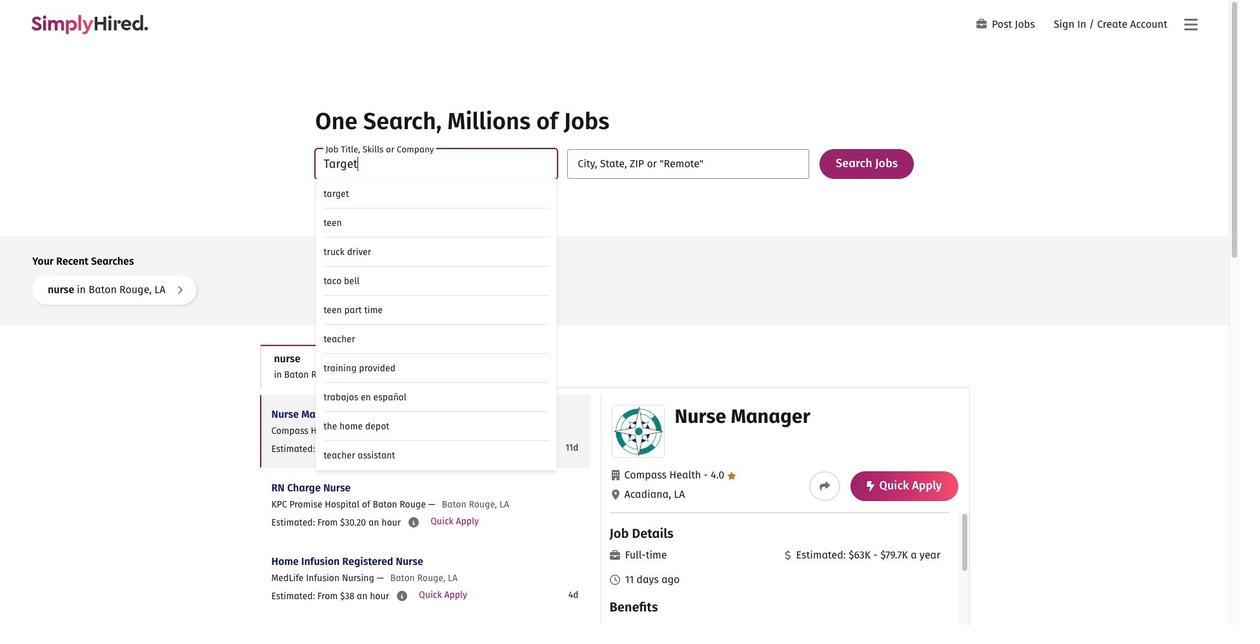 Task type: vqa. For each thing, say whether or not it's contained in the screenshot.
the Share this job image at right
yes



Task type: describe. For each thing, give the bounding box(es) containing it.
9 option from the top
[[316, 412, 557, 441]]

7 option from the top
[[316, 354, 557, 383]]

angle right image
[[177, 284, 184, 295]]

simplyhired logo image
[[31, 15, 149, 34]]

1 option from the top
[[316, 180, 557, 209]]

main menu image
[[1185, 17, 1198, 33]]

share this job image
[[820, 481, 830, 491]]

bolt lightning image
[[867, 481, 875, 491]]

10 option from the top
[[316, 441, 557, 470]]

star image
[[727, 472, 736, 480]]

company logo for compass health image
[[612, 405, 664, 457]]

0 vertical spatial job salary disclaimer image
[[409, 517, 419, 528]]



Task type: locate. For each thing, give the bounding box(es) containing it.
briefcase image
[[977, 19, 987, 29]]

2 option from the top
[[316, 209, 557, 238]]

3 option from the top
[[316, 238, 557, 267]]

option
[[316, 180, 557, 209], [316, 209, 557, 238], [316, 238, 557, 267], [316, 267, 557, 296], [316, 296, 557, 325], [316, 325, 557, 354], [316, 354, 557, 383], [316, 383, 557, 412], [316, 412, 557, 441], [316, 441, 557, 470]]

5 option from the top
[[316, 296, 557, 325]]

1 horizontal spatial job salary disclaimer image
[[409, 517, 419, 528]]

dollar sign image
[[785, 550, 791, 560]]

job salary disclaimer image
[[409, 517, 419, 528], [397, 591, 407, 601]]

clock image
[[610, 575, 620, 585]]

0 horizontal spatial job salary disclaimer image
[[397, 591, 407, 601]]

location dot image
[[612, 489, 620, 500]]

briefcase image
[[610, 550, 620, 560]]

list
[[260, 395, 590, 625]]

4 option from the top
[[316, 267, 557, 296]]

None text field
[[315, 149, 557, 179], [568, 149, 810, 179], [315, 149, 557, 179], [568, 149, 810, 179]]

4 out of 5 stars element
[[701, 469, 736, 481]]

nurse manager element
[[601, 395, 970, 625]]

8 option from the top
[[316, 383, 557, 412]]

list box
[[315, 179, 557, 471]]

building image
[[612, 470, 620, 480]]

None field
[[315, 149, 557, 471], [568, 149, 810, 179], [315, 149, 557, 471], [568, 149, 810, 179]]

1 vertical spatial job salary disclaimer image
[[397, 591, 407, 601]]

6 option from the top
[[316, 325, 557, 354]]



